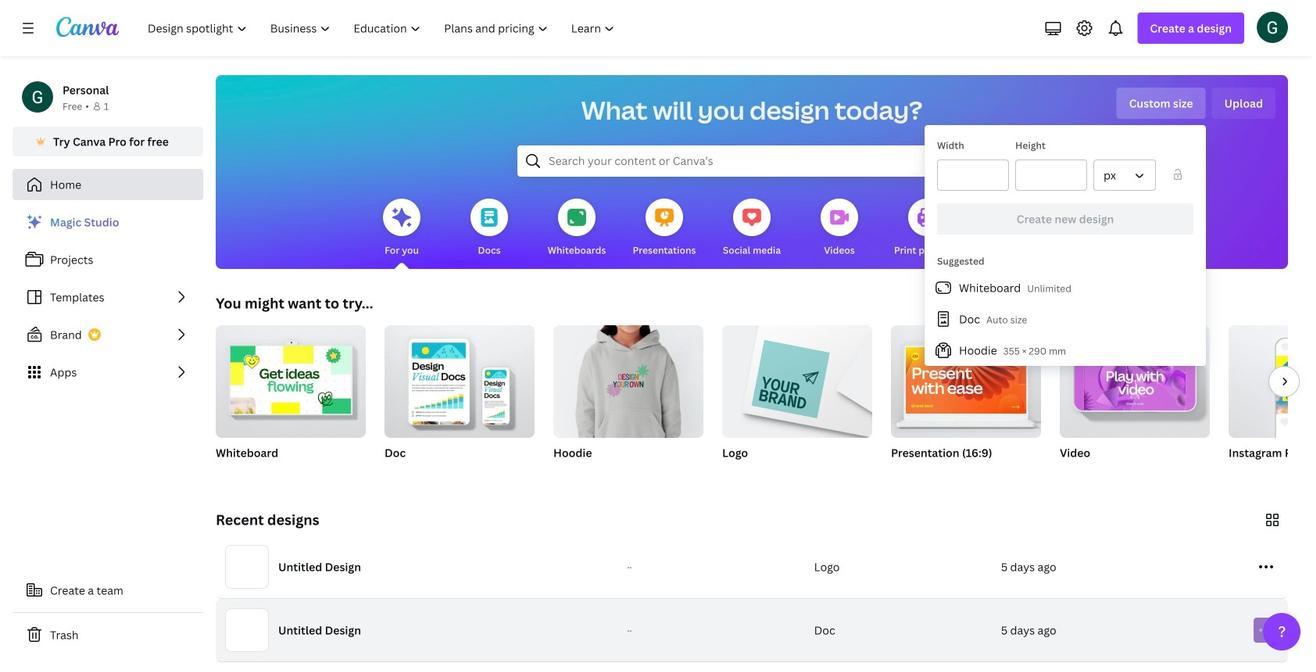Task type: locate. For each thing, give the bounding box(es) containing it.
1 horizontal spatial list
[[925, 272, 1207, 366]]

group
[[216, 319, 366, 480], [216, 319, 366, 438], [385, 319, 535, 480], [385, 319, 535, 438], [554, 319, 704, 480], [554, 319, 704, 438], [723, 319, 873, 480], [723, 319, 873, 438], [891, 325, 1042, 480], [891, 325, 1042, 438], [1060, 325, 1211, 480], [1229, 325, 1314, 480]]

Search search field
[[549, 146, 956, 176]]

None number field
[[948, 160, 999, 190], [1026, 160, 1078, 190], [948, 160, 999, 190], [1026, 160, 1078, 190]]

top level navigation element
[[138, 13, 628, 44]]

None search field
[[518, 145, 987, 177]]

list
[[13, 206, 203, 388], [925, 272, 1207, 366]]

greg robinson image
[[1257, 12, 1289, 43]]



Task type: vqa. For each thing, say whether or not it's contained in the screenshot.
the bottommost get
no



Task type: describe. For each thing, give the bounding box(es) containing it.
0 horizontal spatial list
[[13, 206, 203, 388]]

Units: px button
[[1094, 160, 1157, 191]]



